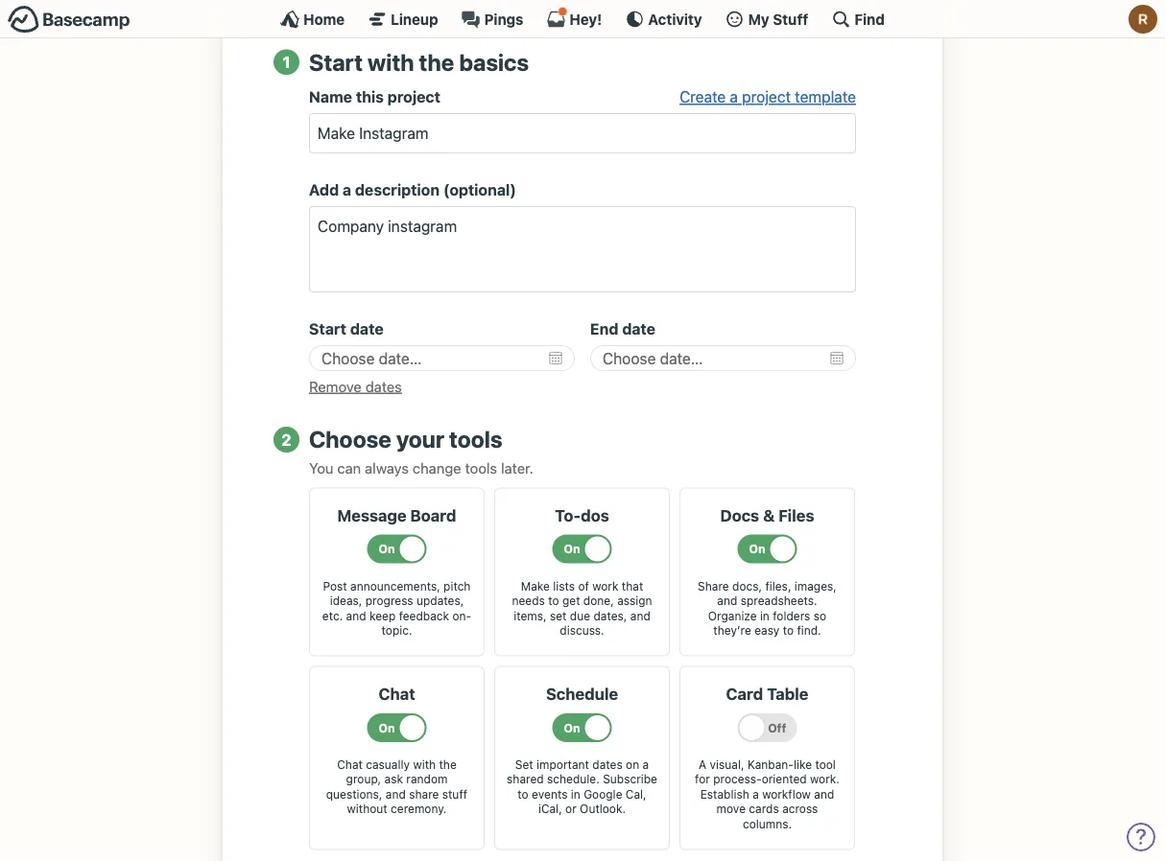 Task type: describe. For each thing, give the bounding box(es) containing it.
easy
[[755, 624, 780, 638]]

choose date… field for end date
[[590, 346, 856, 371]]

so
[[814, 609, 827, 623]]

ceremony.
[[391, 803, 447, 817]]

workflow
[[762, 788, 811, 802]]

on-
[[452, 609, 471, 623]]

0 vertical spatial the
[[419, 48, 454, 75]]

card table
[[726, 685, 809, 704]]

this
[[356, 88, 384, 106]]

0 vertical spatial with
[[368, 48, 414, 75]]

ruby image
[[1129, 5, 1158, 34]]

files
[[779, 506, 814, 525]]

template
[[795, 88, 856, 106]]

of
[[578, 579, 589, 593]]

name this project
[[309, 88, 440, 106]]

to inside make lists of work that needs to get done, assign items, set due dates, and discuss.
[[548, 594, 559, 608]]

a inside set important dates on a shared schedule. subscribe to events in google cal, ical, or outlook.
[[643, 758, 649, 772]]

my stuff button
[[725, 10, 809, 29]]

cal,
[[626, 788, 647, 802]]

docs
[[720, 506, 759, 525]]

name
[[309, 88, 352, 106]]

always
[[365, 460, 409, 476]]

choose
[[309, 426, 391, 453]]

project for a
[[742, 88, 791, 106]]

home
[[303, 11, 345, 27]]

feedback
[[399, 609, 449, 623]]

can
[[337, 460, 361, 476]]

with inside chat casually with the group, ask random questions, and share stuff without ceremony.
[[413, 758, 436, 772]]

without
[[347, 803, 387, 817]]

pings button
[[461, 10, 523, 29]]

ask
[[384, 773, 403, 787]]

organize
[[708, 609, 757, 623]]

in inside share docs, files, images, and spreadsheets. organize in folders so they're easy to find.
[[760, 609, 770, 623]]

board
[[410, 506, 456, 525]]

1 vertical spatial tools
[[465, 460, 497, 476]]

process-
[[713, 773, 762, 787]]

chat for chat
[[379, 685, 415, 704]]

ical,
[[538, 803, 562, 817]]

you
[[309, 460, 334, 476]]

to-dos
[[555, 506, 609, 525]]

a visual, kanban-like tool for process-oriented work. establish a workflow and move cards across columns.
[[695, 758, 840, 832]]

a right create in the right top of the page
[[730, 88, 738, 106]]

&
[[763, 506, 775, 525]]

pings
[[484, 11, 523, 27]]

across
[[782, 803, 818, 817]]

to inside share docs, files, images, and spreadsheets. organize in folders so they're easy to find.
[[783, 624, 794, 638]]

remove
[[309, 378, 362, 395]]

hey! button
[[547, 7, 602, 29]]

lineup link
[[368, 10, 438, 29]]

and inside a visual, kanban-like tool for process-oriented work. establish a workflow and move cards across columns.
[[814, 788, 834, 802]]

docs & files
[[720, 506, 814, 525]]

cards
[[749, 803, 779, 817]]

they're
[[713, 624, 751, 638]]

to-
[[555, 506, 581, 525]]

schedule
[[546, 685, 618, 704]]

keep
[[370, 609, 396, 623]]

your
[[396, 426, 444, 453]]

events
[[532, 788, 568, 802]]

needs
[[512, 594, 545, 608]]

post announcements, pitch ideas, progress updates, etc. and keep feedback on- topic.
[[322, 579, 471, 638]]

lineup
[[391, 11, 438, 27]]

outlook.
[[580, 803, 626, 817]]

Add a description (optional) text field
[[309, 207, 856, 293]]

or
[[565, 803, 577, 817]]

main element
[[0, 0, 1165, 38]]

post
[[323, 579, 347, 593]]

message board
[[337, 506, 456, 525]]

dos
[[581, 506, 609, 525]]

and inside chat casually with the group, ask random questions, and share stuff without ceremony.
[[386, 788, 406, 802]]

work.
[[810, 773, 840, 787]]

pitch
[[444, 579, 471, 593]]

Name this project text field
[[309, 113, 856, 154]]

group,
[[346, 773, 381, 787]]

start for start date
[[309, 320, 347, 339]]

date for end date
[[622, 320, 656, 339]]

you can always change tools later.
[[309, 460, 533, 476]]

lists
[[553, 579, 575, 593]]

tool
[[815, 758, 836, 772]]

dates,
[[594, 609, 627, 623]]

date for start date
[[350, 320, 384, 339]]

change
[[413, 460, 461, 476]]

in inside set important dates on a shared schedule. subscribe to events in google cal, ical, or outlook.
[[571, 788, 580, 802]]

chat for chat casually with the group, ask random questions, and share stuff without ceremony.
[[337, 758, 363, 772]]

shared
[[507, 773, 544, 787]]

oriented
[[762, 773, 807, 787]]

files,
[[765, 579, 791, 593]]

hey!
[[570, 11, 602, 27]]

switch accounts image
[[8, 5, 131, 35]]

card
[[726, 685, 763, 704]]

table
[[767, 685, 809, 704]]



Task type: vqa. For each thing, say whether or not it's contained in the screenshot.


Task type: locate. For each thing, give the bounding box(es) containing it.
find button
[[832, 10, 885, 29]]

to up set
[[548, 594, 559, 608]]

0 horizontal spatial dates
[[365, 378, 402, 395]]

tools up change
[[449, 426, 502, 453]]

etc.
[[322, 609, 343, 623]]

start for start with the basics
[[309, 48, 363, 75]]

set important dates on a shared schedule. subscribe to events in google cal, ical, or outlook.
[[507, 758, 657, 817]]

0 horizontal spatial choose date… field
[[309, 346, 575, 371]]

date up 'remove dates'
[[350, 320, 384, 339]]

1 horizontal spatial date
[[622, 320, 656, 339]]

2
[[282, 430, 291, 449]]

1
[[283, 53, 290, 71]]

remove dates link
[[309, 378, 402, 395]]

2 start from the top
[[309, 320, 347, 339]]

0 horizontal spatial to
[[518, 788, 529, 802]]

activity
[[648, 11, 702, 27]]

subscribe
[[603, 773, 657, 787]]

1 horizontal spatial dates
[[592, 758, 623, 772]]

stuff
[[773, 11, 809, 27]]

get
[[562, 594, 580, 608]]

a right add
[[343, 181, 351, 199]]

and down ideas, at left
[[346, 609, 366, 623]]

0 vertical spatial start
[[309, 48, 363, 75]]

on
[[626, 758, 639, 772]]

1 project from the left
[[388, 88, 440, 106]]

1 vertical spatial dates
[[592, 758, 623, 772]]

a up cards
[[753, 788, 759, 802]]

choose date… field for start date
[[309, 346, 575, 371]]

my stuff
[[748, 11, 809, 27]]

1 horizontal spatial project
[[742, 88, 791, 106]]

1 vertical spatial chat
[[337, 758, 363, 772]]

0 vertical spatial to
[[548, 594, 559, 608]]

0 vertical spatial dates
[[365, 378, 402, 395]]

2 choose date… field from the left
[[590, 346, 856, 371]]

and down work.
[[814, 788, 834, 802]]

create a project template
[[680, 88, 856, 106]]

1 choose date… field from the left
[[309, 346, 575, 371]]

1 date from the left
[[350, 320, 384, 339]]

tools left later.
[[465, 460, 497, 476]]

casually
[[366, 758, 410, 772]]

1 horizontal spatial to
[[548, 594, 559, 608]]

0 vertical spatial tools
[[449, 426, 502, 453]]

end date
[[590, 320, 656, 339]]

to
[[548, 594, 559, 608], [783, 624, 794, 638], [518, 788, 529, 802]]

0 vertical spatial chat
[[379, 685, 415, 704]]

schedule.
[[547, 773, 600, 787]]

remove dates
[[309, 378, 402, 395]]

project for this
[[388, 88, 440, 106]]

1 horizontal spatial chat
[[379, 685, 415, 704]]

done,
[[583, 594, 614, 608]]

establish
[[700, 788, 749, 802]]

and inside "post announcements, pitch ideas, progress updates, etc. and keep feedback on- topic."
[[346, 609, 366, 623]]

0 horizontal spatial project
[[388, 88, 440, 106]]

2 date from the left
[[622, 320, 656, 339]]

with up name this project on the left top
[[368, 48, 414, 75]]

in up easy
[[760, 609, 770, 623]]

dates inside set important dates on a shared schedule. subscribe to events in google cal, ical, or outlook.
[[592, 758, 623, 772]]

chat down topic.
[[379, 685, 415, 704]]

1 vertical spatial the
[[439, 758, 457, 772]]

updates,
[[417, 594, 464, 608]]

2 project from the left
[[742, 88, 791, 106]]

add
[[309, 181, 339, 199]]

basics
[[459, 48, 529, 75]]

make
[[521, 579, 550, 593]]

move
[[717, 803, 746, 817]]

chat inside chat casually with the group, ask random questions, and share stuff without ceremony.
[[337, 758, 363, 772]]

start with the basics
[[309, 48, 529, 75]]

and inside share docs, files, images, and spreadsheets. organize in folders so they're easy to find.
[[717, 594, 737, 608]]

1 vertical spatial to
[[783, 624, 794, 638]]

kanban-
[[748, 758, 794, 772]]

for
[[695, 773, 710, 787]]

project left template
[[742, 88, 791, 106]]

to inside set important dates on a shared schedule. subscribe to events in google cal, ical, or outlook.
[[518, 788, 529, 802]]

dates
[[365, 378, 402, 395], [592, 758, 623, 772]]

in
[[760, 609, 770, 623], [571, 788, 580, 802]]

to down folders
[[783, 624, 794, 638]]

Choose date… field
[[309, 346, 575, 371], [590, 346, 856, 371]]

home link
[[280, 10, 345, 29]]

a right on at the bottom right of page
[[643, 758, 649, 772]]

make lists of work that needs to get done, assign items, set due dates, and discuss.
[[512, 579, 652, 638]]

chat
[[379, 685, 415, 704], [337, 758, 363, 772]]

questions,
[[326, 788, 382, 802]]

chat casually with the group, ask random questions, and share stuff without ceremony.
[[326, 758, 468, 817]]

stuff
[[442, 788, 468, 802]]

date right end
[[622, 320, 656, 339]]

like
[[794, 758, 812, 772]]

dates left on at the bottom right of page
[[592, 758, 623, 772]]

add a description (optional)
[[309, 181, 516, 199]]

later.
[[501, 460, 533, 476]]

in down schedule.
[[571, 788, 580, 802]]

start
[[309, 48, 363, 75], [309, 320, 347, 339]]

tools
[[449, 426, 502, 453], [465, 460, 497, 476]]

1 horizontal spatial choose date… field
[[590, 346, 856, 371]]

0 horizontal spatial in
[[571, 788, 580, 802]]

random
[[406, 773, 448, 787]]

end
[[590, 320, 619, 339]]

message
[[337, 506, 407, 525]]

items,
[[514, 609, 547, 623]]

visual,
[[710, 758, 744, 772]]

to down 'shared'
[[518, 788, 529, 802]]

columns.
[[743, 818, 792, 832]]

and down assign
[[630, 609, 651, 623]]

a
[[730, 88, 738, 106], [343, 181, 351, 199], [643, 758, 649, 772], [753, 788, 759, 802]]

that
[[622, 579, 643, 593]]

project
[[388, 88, 440, 106], [742, 88, 791, 106]]

and up organize
[[717, 594, 737, 608]]

assign
[[617, 594, 652, 608]]

0 horizontal spatial chat
[[337, 758, 363, 772]]

the up 'random' in the left bottom of the page
[[439, 758, 457, 772]]

2 vertical spatial to
[[518, 788, 529, 802]]

1 start from the top
[[309, 48, 363, 75]]

set
[[550, 609, 567, 623]]

1 horizontal spatial in
[[760, 609, 770, 623]]

dates right remove
[[365, 378, 402, 395]]

progress
[[365, 594, 413, 608]]

set
[[515, 758, 533, 772]]

start up remove
[[309, 320, 347, 339]]

2 horizontal spatial to
[[783, 624, 794, 638]]

chat up "group,"
[[337, 758, 363, 772]]

the inside chat casually with the group, ask random questions, and share stuff without ceremony.
[[439, 758, 457, 772]]

a inside a visual, kanban-like tool for process-oriented work. establish a workflow and move cards across columns.
[[753, 788, 759, 802]]

project down start with the basics
[[388, 88, 440, 106]]

share
[[409, 788, 439, 802]]

a
[[699, 758, 707, 772]]

discuss.
[[560, 624, 604, 638]]

topic.
[[382, 624, 412, 638]]

my
[[748, 11, 769, 27]]

docs,
[[732, 579, 762, 593]]

0 vertical spatial in
[[760, 609, 770, 623]]

find.
[[797, 624, 821, 638]]

the down lineup
[[419, 48, 454, 75]]

folders
[[773, 609, 810, 623]]

1 vertical spatial with
[[413, 758, 436, 772]]

and down ask
[[386, 788, 406, 802]]

spreadsheets.
[[741, 594, 817, 608]]

images,
[[795, 579, 837, 593]]

0 horizontal spatial date
[[350, 320, 384, 339]]

with up 'random' in the left bottom of the page
[[413, 758, 436, 772]]

(optional)
[[443, 181, 516, 199]]

1 vertical spatial in
[[571, 788, 580, 802]]

announcements,
[[350, 579, 440, 593]]

and inside make lists of work that needs to get done, assign items, set due dates, and discuss.
[[630, 609, 651, 623]]

start up name
[[309, 48, 363, 75]]

1 vertical spatial start
[[309, 320, 347, 339]]



